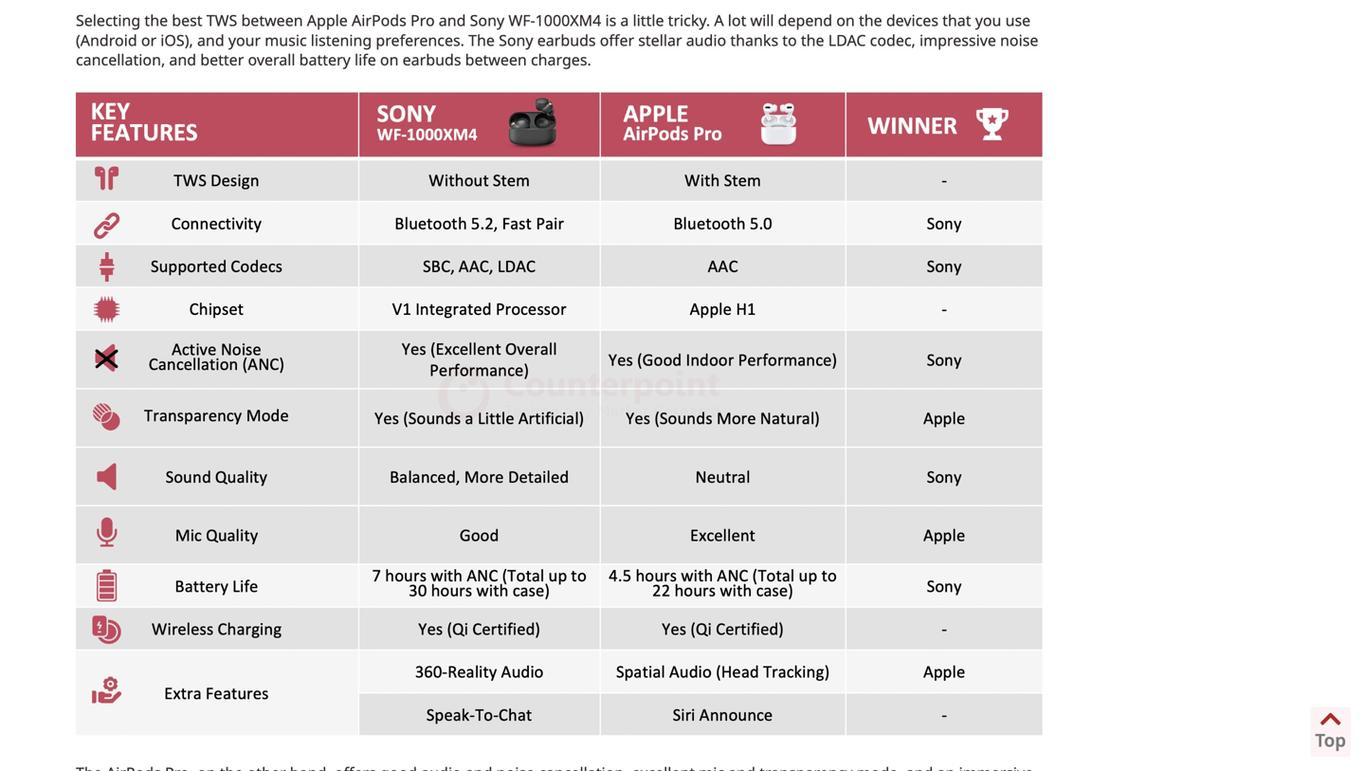 Task type: describe. For each thing, give the bounding box(es) containing it.
1 vertical spatial on
[[380, 49, 399, 70]]

and right pro
[[439, 10, 466, 30]]

you
[[976, 10, 1002, 30]]

ios),
[[161, 30, 193, 50]]

1 horizontal spatial the
[[801, 30, 825, 50]]

will
[[751, 10, 774, 30]]

offer
[[600, 30, 635, 50]]

better
[[200, 49, 244, 70]]

devices
[[887, 10, 939, 30]]

thanks
[[731, 30, 779, 50]]

lot
[[728, 10, 747, 30]]

preferences.
[[376, 30, 465, 50]]

noise
[[1001, 30, 1039, 50]]

tricky.
[[668, 10, 711, 30]]

top
[[1316, 728, 1347, 752]]

(android
[[76, 30, 137, 50]]

listening
[[311, 30, 372, 50]]

airpods
[[352, 10, 407, 30]]

1000xm4
[[535, 10, 602, 30]]

selecting
[[76, 10, 141, 30]]

codec,
[[870, 30, 916, 50]]

0 vertical spatial between
[[241, 10, 303, 30]]

life
[[355, 49, 376, 70]]

charges.
[[531, 49, 592, 70]]

the
[[469, 30, 495, 50]]

chevron up image
[[1319, 707, 1343, 731]]

and right or
[[169, 49, 196, 70]]

that
[[943, 10, 972, 30]]

cancellation,
[[76, 49, 165, 70]]

your
[[228, 30, 261, 50]]

tws
[[206, 10, 237, 30]]

pro
[[411, 10, 435, 30]]



Task type: vqa. For each thing, say whether or not it's contained in the screenshot.
Digital
no



Task type: locate. For each thing, give the bounding box(es) containing it.
1 horizontal spatial between
[[465, 49, 527, 70]]

best
[[172, 10, 203, 30]]

impressive
[[920, 30, 997, 50]]

apple
[[307, 10, 348, 30]]

the right to
[[801, 30, 825, 50]]

earbuds
[[537, 30, 596, 50], [403, 49, 461, 70]]

audio
[[686, 30, 727, 50]]

the
[[145, 10, 168, 30], [859, 10, 883, 30], [801, 30, 825, 50]]

is
[[605, 10, 617, 30]]

music
[[265, 30, 307, 50]]

and left the your
[[197, 30, 224, 50]]

0 horizontal spatial on
[[380, 49, 399, 70]]

1 horizontal spatial on
[[837, 10, 855, 30]]

on right life
[[380, 49, 399, 70]]

0 vertical spatial on
[[837, 10, 855, 30]]

earbuds down pro
[[403, 49, 461, 70]]

counterpoint sony vs apple tws comparison image
[[76, 92, 1043, 736]]

0 horizontal spatial between
[[241, 10, 303, 30]]

on
[[837, 10, 855, 30], [380, 49, 399, 70]]

between up overall on the left top of the page
[[241, 10, 303, 30]]

a
[[621, 10, 629, 30]]

little
[[633, 10, 664, 30]]

and
[[439, 10, 466, 30], [197, 30, 224, 50], [169, 49, 196, 70]]

ldac
[[829, 30, 866, 50]]

sony
[[470, 10, 505, 30], [499, 30, 534, 50]]

to
[[783, 30, 797, 50]]

sony left wf-
[[470, 10, 505, 30]]

0 horizontal spatial the
[[145, 10, 168, 30]]

a
[[714, 10, 724, 30]]

between down wf-
[[465, 49, 527, 70]]

between
[[241, 10, 303, 30], [465, 49, 527, 70]]

selecting the best tws between apple airpods pro and sony wf-1000xm4 is a little tricky. a lot will depend on the devices that you use (android or ios), and your music listening preferences. the sony earbuds offer stellar audio thanks to the ldac codec, impressive noise cancellation, and better overall battery life on earbuds between charges.
[[76, 10, 1039, 70]]

2 horizontal spatial the
[[859, 10, 883, 30]]

depend
[[778, 10, 833, 30]]

the left best
[[145, 10, 168, 30]]

stellar
[[638, 30, 682, 50]]

earbuds left is
[[537, 30, 596, 50]]

0 horizontal spatial earbuds
[[403, 49, 461, 70]]

on right depend
[[837, 10, 855, 30]]

overall
[[248, 49, 295, 70]]

1 horizontal spatial earbuds
[[537, 30, 596, 50]]

battery
[[299, 49, 351, 70]]

or
[[141, 30, 157, 50]]

use
[[1006, 10, 1031, 30]]

wf-
[[509, 10, 535, 30]]

1 vertical spatial between
[[465, 49, 527, 70]]

sony right the at top left
[[499, 30, 534, 50]]

the left devices
[[859, 10, 883, 30]]



